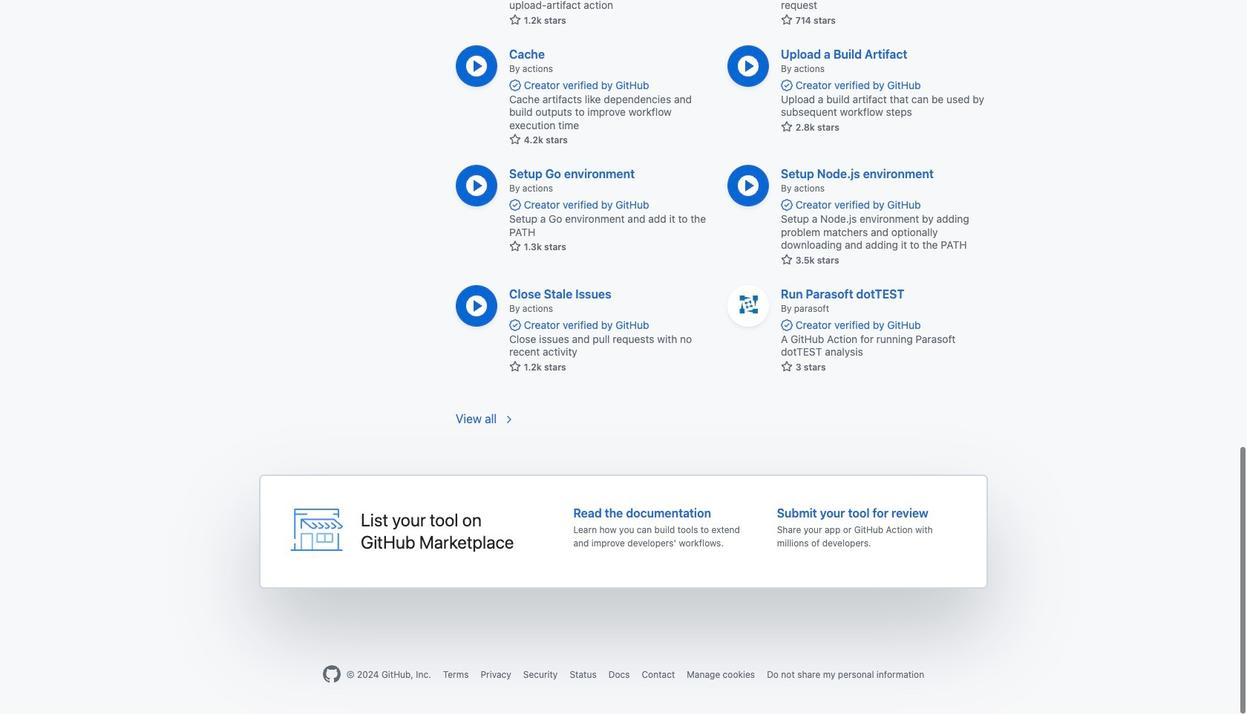 Task type: vqa. For each thing, say whether or not it's contained in the screenshot.
"Homepage" image
yes



Task type: describe. For each thing, give the bounding box(es) containing it.
homepage image
[[323, 665, 341, 683]]



Task type: locate. For each thing, give the bounding box(es) containing it.
view all actions listings image
[[503, 413, 515, 425]]

star image
[[510, 14, 521, 26], [781, 14, 793, 26], [781, 121, 793, 133], [510, 241, 521, 253], [781, 254, 793, 266]]

star image
[[510, 134, 521, 146], [510, 361, 521, 372], [781, 361, 793, 372]]

verified image
[[510, 79, 521, 91], [781, 79, 793, 91], [781, 319, 793, 331]]

verified image
[[510, 199, 521, 211], [781, 199, 793, 211], [510, 319, 521, 331]]



